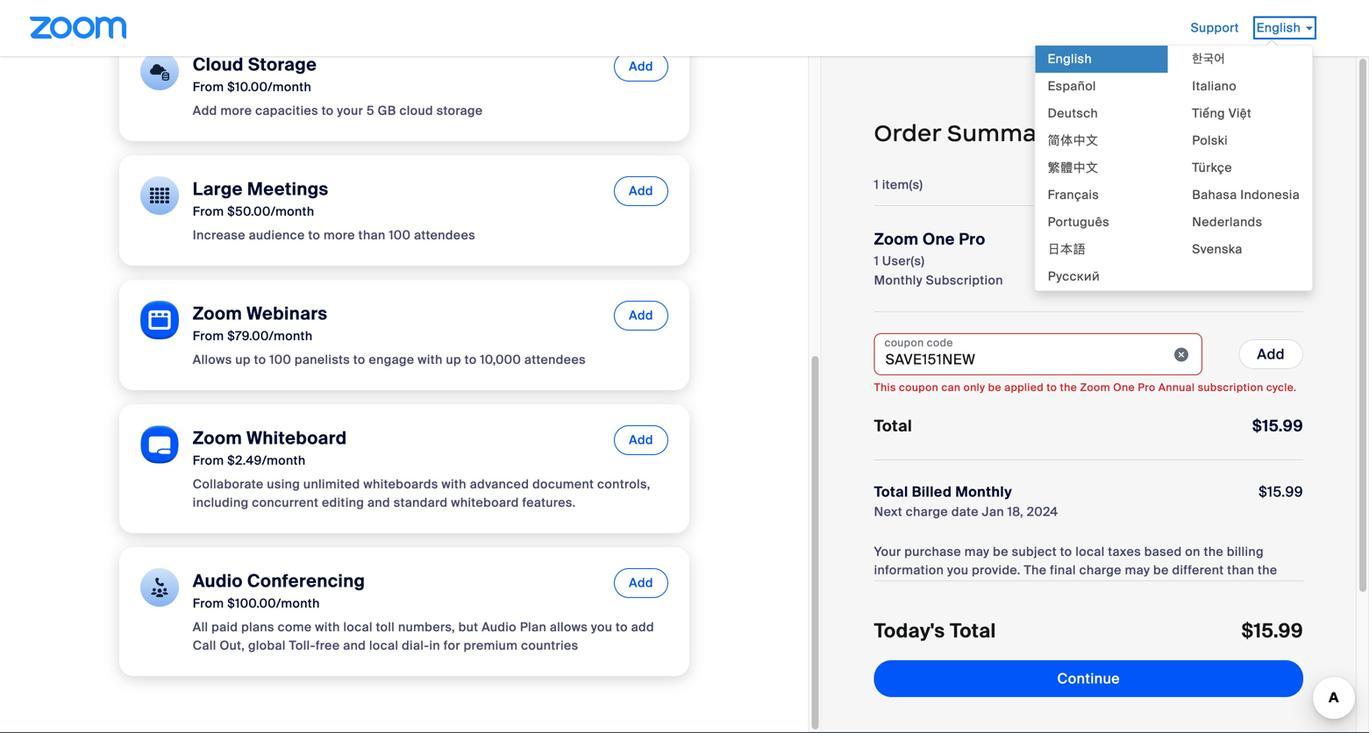 Task type: describe. For each thing, give the bounding box(es) containing it.
0 vertical spatial 100
[[389, 227, 411, 243]]

0 horizontal spatial allows
[[193, 352, 232, 368]]

1 vertical spatial 100
[[270, 352, 291, 368]]

than inside your purchase may be subject to local taxes based on the billing information you provide. the final charge may be different than the amount shown here and will be displayed on your invoice.
[[1228, 562, 1255, 579]]

billing
[[1227, 544, 1264, 560]]

2 horizontal spatial the
[[1258, 562, 1278, 579]]

continue button
[[874, 661, 1304, 698]]

audio inside audio conferencing from $100.00/month
[[193, 570, 243, 593]]

call
[[193, 638, 216, 654]]

engage
[[369, 352, 415, 368]]

coupon code text field
[[874, 333, 1203, 376]]

audio inside all paid plans come with local toll numbers, but audio plan allows you to add call out, global toll-free and local dial-in for premium countries
[[482, 619, 517, 636]]

be down final
[[1046, 581, 1061, 597]]

with for whiteboard
[[442, 476, 467, 493]]

support
[[1191, 20, 1240, 36]]

you inside all paid plans come with local toll numbers, but audio plan allows you to add call out, global toll-free and local dial-in for premium countries
[[591, 619, 613, 636]]

plans
[[241, 619, 275, 636]]

简体中文 link
[[1036, 127, 1168, 154]]

this coupon can only be applied to the zoom one pro annual subscription cycle.
[[874, 381, 1297, 394]]

zoom down coupon code text box
[[1080, 381, 1111, 394]]

you inside your purchase may be subject to local taxes based on the billing information you provide. the final charge may be different than the amount shown here and will be displayed on your invoice.
[[948, 562, 969, 579]]

advanced
[[470, 476, 529, 493]]

in
[[429, 638, 440, 654]]

can
[[942, 381, 961, 394]]

pro inside zoom one pro 1 user(s) monthly subscription
[[959, 229, 986, 250]]

zoom for webinars
[[193, 303, 242, 325]]

annual
[[1159, 381, 1195, 394]]

large
[[193, 178, 243, 200]]

1 item(s)
[[874, 177, 923, 193]]

1 vertical spatial english link
[[1036, 46, 1168, 73]]

with for conferencing
[[315, 619, 340, 636]]

capacities
[[255, 103, 318, 119]]

10,000
[[480, 352, 521, 368]]

0 vertical spatial coupon
[[885, 336, 924, 350]]

zoom one pro 1 user(s) monthly subscription
[[874, 229, 1004, 289]]

code
[[927, 336, 954, 350]]

different
[[1173, 562, 1224, 579]]

continue
[[1058, 670, 1121, 688]]

your purchase may be subject to local taxes based on the billing information you provide. the final charge may be different than the amount shown here and will be displayed on your invoice.
[[874, 544, 1278, 597]]

polski
[[1193, 132, 1228, 149]]

summary
[[948, 119, 1062, 147]]

português link
[[1036, 209, 1168, 236]]

việt
[[1229, 105, 1252, 122]]

all paid plans come with local toll numbers, but audio plan allows you to add call out, global toll-free and local dial-in for premium countries
[[193, 619, 655, 654]]

bahasa
[[1193, 187, 1238, 203]]

and inside all paid plans come with local toll numbers, but audio plan allows you to add call out, global toll-free and local dial-in for premium countries
[[343, 638, 366, 654]]

whiteboard
[[451, 495, 519, 511]]

1 vertical spatial cloud
[[400, 103, 433, 119]]

français link
[[1036, 182, 1168, 209]]

toll
[[376, 619, 395, 636]]

come
[[278, 619, 312, 636]]

here
[[966, 581, 994, 597]]

zoom for whiteboard
[[193, 427, 242, 450]]

large meetings icon image
[[140, 176, 179, 215]]

be down based on the bottom right of the page
[[1154, 562, 1169, 579]]

item(s)
[[883, 177, 923, 193]]

add inside all paid plans come with local toll numbers, but audio plan allows you to add call out, global toll-free and local dial-in for premium countries
[[631, 619, 655, 636]]

svenska link
[[1180, 236, 1313, 263]]

1 vertical spatial monthly
[[956, 483, 1013, 501]]

0 vertical spatial charge
[[906, 504, 949, 520]]

français
[[1048, 187, 1100, 203]]

0 vertical spatial with
[[418, 352, 443, 368]]

be up provide.
[[993, 544, 1009, 560]]

$10.00/month
[[228, 79, 312, 95]]

order summary
[[874, 119, 1062, 147]]

local inside your purchase may be subject to local taxes based on the billing information you provide. the final charge may be different than the amount shown here and will be displayed on your invoice.
[[1076, 544, 1105, 560]]

applied
[[1005, 381, 1044, 394]]

from for zoom whiteboard
[[193, 453, 224, 469]]

today's
[[874, 619, 945, 644]]

billed
[[912, 483, 952, 501]]

indonesia
[[1241, 187, 1300, 203]]

from for audio conferencing
[[193, 596, 224, 612]]

polski link
[[1180, 127, 1313, 154]]

standard
[[394, 495, 448, 511]]

bahasa indonesia
[[1193, 187, 1300, 203]]

zoom whiteboard icon image
[[140, 426, 179, 464]]

and inside collaborate using unlimited whiteboards with advanced document controls, including concurrent editing and standard whiteboard features.
[[368, 495, 390, 511]]

$50.00/month
[[228, 204, 315, 220]]

tiếng việt link
[[1180, 100, 1313, 127]]

zoom logo image
[[30, 17, 126, 39]]

information
[[874, 562, 944, 579]]

bahasa indonesia link
[[1180, 182, 1313, 209]]

add for webinars
[[629, 308, 653, 324]]

2 up from the left
[[446, 352, 462, 368]]

this
[[874, 381, 896, 394]]

繁體中文
[[1048, 160, 1099, 176]]

plan
[[520, 619, 547, 636]]

from for zoom webinars
[[193, 328, 224, 344]]

1 vertical spatial may
[[1125, 562, 1151, 579]]

shown
[[924, 581, 963, 597]]

0 vertical spatial attendees
[[414, 227, 476, 243]]

add button for zoom webinars
[[614, 301, 668, 331]]

subject
[[1012, 544, 1057, 560]]

zoom webinars from $79.00/month
[[193, 303, 328, 344]]

provide.
[[972, 562, 1021, 579]]

0 horizontal spatial on
[[1126, 581, 1142, 597]]

1 up from the left
[[235, 352, 251, 368]]

next charge date jan 18, 2024
[[874, 504, 1059, 520]]

today's total
[[874, 619, 997, 644]]

1 vertical spatial local
[[343, 619, 373, 636]]

add more capacities to your 5 gb cloud storage
[[193, 103, 483, 119]]

1 horizontal spatial english link
[[1257, 20, 1313, 36]]

jan
[[982, 504, 1005, 520]]

for
[[444, 638, 461, 654]]

1 vertical spatial subscription
[[1198, 381, 1264, 394]]

taxes
[[1109, 544, 1142, 560]]

add for meetings
[[629, 183, 653, 199]]

1 vertical spatial more
[[324, 227, 355, 243]]

한국어
[[1193, 51, 1226, 67]]

secure trust image
[[1019, 651, 1159, 701]]

to inside your purchase may be subject to local taxes based on the billing information you provide. the final charge may be different than the amount shown here and will be displayed on your invoice.
[[1061, 544, 1073, 560]]

out,
[[220, 638, 245, 654]]

русский link
[[1036, 263, 1168, 290]]

1 vertical spatial the
[[1204, 544, 1224, 560]]

collaborate using unlimited whiteboards with advanced document controls, including concurrent editing and standard whiteboard features.
[[193, 476, 651, 511]]

audio conferencing from $100.00/month
[[193, 570, 365, 612]]

$79.00/month
[[228, 328, 313, 344]]

cycle.
[[1267, 381, 1297, 394]]

1 vertical spatial coupon
[[899, 381, 939, 394]]

0 horizontal spatial than
[[359, 227, 386, 243]]



Task type: vqa. For each thing, say whether or not it's contained in the screenshot.


Task type: locate. For each thing, give the bounding box(es) containing it.
one up user(s)
[[923, 229, 955, 250]]

storage right gb
[[437, 103, 483, 119]]

0 vertical spatial you
[[948, 562, 969, 579]]

audio conferencing icon image
[[140, 569, 179, 607]]

zoom up collaborate
[[193, 427, 242, 450]]

1 vertical spatial and
[[997, 581, 1020, 597]]

1 left user(s)
[[874, 253, 879, 269]]

attendees
[[414, 227, 476, 243], [525, 352, 586, 368]]

your inside your purchase may be subject to local taxes based on the billing information you provide. the final charge may be different than the amount shown here and will be displayed on your invoice.
[[1145, 581, 1171, 597]]

0 horizontal spatial pro
[[959, 229, 986, 250]]

subscription inside zoom one pro 1 user(s) monthly subscription
[[926, 272, 1004, 289]]

up down $79.00/month
[[235, 352, 251, 368]]

1 vertical spatial allows
[[550, 619, 588, 636]]

increase audience to more than 100 attendees
[[193, 227, 476, 243]]

audio up premium
[[482, 619, 517, 636]]

subscription left cycle.
[[1198, 381, 1264, 394]]

0 horizontal spatial audio
[[193, 570, 243, 593]]

0 vertical spatial local
[[1076, 544, 1105, 560]]

may down taxes
[[1125, 562, 1151, 579]]

may up provide.
[[965, 544, 990, 560]]

0 vertical spatial the
[[1060, 381, 1078, 394]]

english up 한국어 link
[[1257, 20, 1301, 36]]

0 vertical spatial and
[[368, 495, 390, 511]]

collaborate
[[193, 476, 264, 493]]

from down large
[[193, 204, 224, 220]]

from inside the zoom whiteboard from $2.49/month
[[193, 453, 224, 469]]

0 vertical spatial pro
[[959, 229, 986, 250]]

1 vertical spatial pro
[[1138, 381, 1156, 394]]

countries
[[521, 638, 579, 654]]

add button for large meetings
[[614, 176, 668, 206]]

1 vertical spatial $15.99
[[1259, 483, 1304, 501]]

0 horizontal spatial more
[[221, 103, 252, 119]]

2 total from the top
[[874, 483, 909, 501]]

allows up countries on the left
[[550, 619, 588, 636]]

allows up to 100 panelists to engage with up to 10,000 attendees
[[193, 352, 586, 368]]

total for total billed monthly
[[874, 483, 909, 501]]

english up español
[[1048, 51, 1092, 67]]

1 horizontal spatial cloud
[[400, 103, 433, 119]]

conferencing
[[247, 570, 365, 593]]

than
[[359, 227, 386, 243], [1228, 562, 1255, 579]]

to
[[322, 103, 334, 119], [308, 227, 320, 243], [254, 352, 266, 368], [353, 352, 366, 368], [465, 352, 477, 368], [1047, 381, 1058, 394], [1061, 544, 1073, 560], [616, 619, 628, 636]]

the
[[1024, 562, 1047, 579]]

0 horizontal spatial up
[[235, 352, 251, 368]]

1 vertical spatial english
[[1048, 51, 1092, 67]]

numbers,
[[398, 619, 455, 636]]

you up 'shown'
[[948, 562, 969, 579]]

coupon left can
[[899, 381, 939, 394]]

add for storage
[[629, 58, 653, 75]]

you
[[948, 562, 969, 579], [591, 619, 613, 636]]

local
[[1076, 544, 1105, 560], [343, 619, 373, 636], [369, 638, 399, 654]]

one left annual at the bottom
[[1114, 381, 1135, 394]]

2 vertical spatial with
[[315, 619, 340, 636]]

support link
[[1191, 20, 1240, 36]]

coupon
[[885, 336, 924, 350], [899, 381, 939, 394]]

1 vertical spatial attendees
[[525, 352, 586, 368]]

5 from from the top
[[193, 596, 224, 612]]

from inside cloud storage from $10.00/month
[[193, 79, 224, 95]]

0 horizontal spatial monthly
[[874, 272, 923, 289]]

on down taxes
[[1126, 581, 1142, 597]]

from right the zoom webinars icon
[[193, 328, 224, 344]]

4 from from the top
[[193, 453, 224, 469]]

the up the "different"
[[1204, 544, 1224, 560]]

monthly inside zoom one pro 1 user(s) monthly subscription
[[874, 272, 923, 289]]

more right the add
[[221, 103, 252, 119]]

to inside all paid plans come with local toll numbers, but audio plan allows you to add call out, global toll-free and local dial-in for premium countries
[[616, 619, 628, 636]]

be right only
[[988, 381, 1002, 394]]

dial-
[[402, 638, 429, 654]]

1 horizontal spatial attendees
[[525, 352, 586, 368]]

1 horizontal spatial your
[[1145, 581, 1171, 597]]

0 horizontal spatial english
[[1048, 51, 1092, 67]]

unlimited
[[304, 476, 360, 493]]

add button for audio conferencing
[[614, 569, 668, 598]]

0 vertical spatial audio
[[193, 570, 243, 593]]

1 vertical spatial than
[[1228, 562, 1255, 579]]

0 vertical spatial allows
[[193, 352, 232, 368]]

zoom
[[874, 229, 919, 250], [193, 303, 242, 325], [1080, 381, 1111, 394], [193, 427, 242, 450]]

next
[[874, 504, 903, 520]]

and down provide.
[[997, 581, 1020, 597]]

zoom up $79.00/month
[[193, 303, 242, 325]]

allows down "zoom webinars from $79.00/month"
[[193, 352, 232, 368]]

zoom inside the zoom whiteboard from $2.49/month
[[193, 427, 242, 450]]

2 1 from the top
[[874, 253, 879, 269]]

purchase
[[905, 544, 962, 560]]

total
[[874, 416, 913, 437], [874, 483, 909, 501]]

gb
[[378, 103, 396, 119]]

2 from from the top
[[193, 204, 224, 220]]

한국어 link
[[1180, 46, 1313, 73]]

order
[[874, 119, 942, 147]]

storage inside cloud storage from $10.00/month
[[248, 54, 317, 76]]

add button for cloud storage
[[614, 52, 668, 82]]

1 horizontal spatial monthly
[[956, 483, 1013, 501]]

with up whiteboard
[[442, 476, 467, 493]]

total up next
[[874, 483, 909, 501]]

from
[[193, 79, 224, 95], [193, 204, 224, 220], [193, 328, 224, 344], [193, 453, 224, 469], [193, 596, 224, 612]]

$15.99
[[1253, 416, 1304, 437], [1259, 483, 1304, 501], [1242, 619, 1304, 644]]

the right the applied
[[1060, 381, 1078, 394]]

displayed
[[1065, 581, 1123, 597]]

1 1 from the top
[[874, 177, 879, 193]]

pro
[[959, 229, 986, 250], [1138, 381, 1156, 394]]

0 horizontal spatial storage
[[248, 54, 317, 76]]

1 horizontal spatial more
[[324, 227, 355, 243]]

cloud up the add
[[193, 54, 244, 76]]

1 horizontal spatial and
[[368, 495, 390, 511]]

1 horizontal spatial than
[[1228, 562, 1255, 579]]

0 vertical spatial may
[[965, 544, 990, 560]]

0 vertical spatial cloud
[[193, 54, 244, 76]]

with right engage
[[418, 352, 443, 368]]

2 vertical spatial local
[[369, 638, 399, 654]]

türkçe
[[1193, 160, 1233, 176]]

local up final
[[1076, 544, 1105, 560]]

cloud
[[193, 54, 244, 76], [400, 103, 433, 119]]

$15.99 down 'billing'
[[1242, 619, 1304, 644]]

subscription up code
[[926, 272, 1004, 289]]

from inside "zoom webinars from $79.00/month"
[[193, 328, 224, 344]]

1 left item(s)
[[874, 177, 879, 193]]

1 horizontal spatial the
[[1204, 544, 1224, 560]]

$15.99 for today's total
[[1242, 619, 1304, 644]]

tiếng
[[1193, 105, 1226, 122]]

coupon left code
[[885, 336, 924, 350]]

0 vertical spatial subscription
[[926, 272, 1004, 289]]

0 vertical spatial 1
[[874, 177, 879, 193]]

1 horizontal spatial you
[[948, 562, 969, 579]]

and down whiteboards
[[368, 495, 390, 511]]

0 horizontal spatial you
[[591, 619, 613, 636]]

allows
[[193, 352, 232, 368], [550, 619, 588, 636]]

from inside audio conferencing from $100.00/month
[[193, 596, 224, 612]]

add for whiteboard
[[629, 432, 653, 448]]

only
[[964, 381, 986, 394]]

2 horizontal spatial and
[[997, 581, 1020, 597]]

more right audience
[[324, 227, 355, 243]]

one inside zoom one pro 1 user(s) monthly subscription
[[923, 229, 955, 250]]

2 vertical spatial the
[[1258, 562, 1278, 579]]

one
[[923, 229, 955, 250], [1114, 381, 1135, 394]]

your
[[874, 544, 902, 560]]

1 horizontal spatial may
[[1125, 562, 1151, 579]]

from for large meetings
[[193, 204, 224, 220]]

0 horizontal spatial cloud
[[193, 54, 244, 76]]

zoom inside "zoom webinars from $79.00/month"
[[193, 303, 242, 325]]

deutsch link
[[1036, 100, 1168, 127]]

türkçe link
[[1180, 154, 1313, 182]]

1 horizontal spatial 100
[[389, 227, 411, 243]]

up left the "10,000"
[[446, 352, 462, 368]]

1 vertical spatial charge
[[1080, 562, 1122, 579]]

storage up $10.00/month at left top
[[248, 54, 317, 76]]

0 vertical spatial english link
[[1257, 20, 1313, 36]]

total
[[950, 619, 997, 644]]

0 horizontal spatial and
[[343, 638, 366, 654]]

1 from from the top
[[193, 79, 224, 95]]

this coupon can only be applied to the zoom one pro annual subscription cycle. alert
[[874, 381, 1304, 394]]

your down based on the bottom right of the page
[[1145, 581, 1171, 597]]

paid
[[212, 619, 238, 636]]

0 vertical spatial $15.99
[[1253, 416, 1304, 437]]

1 horizontal spatial audio
[[482, 619, 517, 636]]

with inside all paid plans come with local toll numbers, but audio plan allows you to add call out, global toll-free and local dial-in for premium countries
[[315, 619, 340, 636]]

0 vertical spatial total
[[874, 416, 913, 437]]

and right the 'free'
[[343, 638, 366, 654]]

1 horizontal spatial storage
[[437, 103, 483, 119]]

cloud right gb
[[400, 103, 433, 119]]

1 vertical spatial audio
[[482, 619, 517, 636]]

1 vertical spatial 1
[[874, 253, 879, 269]]

0 horizontal spatial your
[[337, 103, 363, 119]]

nederlands link
[[1180, 209, 1313, 236]]

cloud inside cloud storage from $10.00/month
[[193, 54, 244, 76]]

1 total from the top
[[874, 416, 913, 437]]

document
[[533, 476, 594, 493]]

0 vertical spatial monthly
[[874, 272, 923, 289]]

2024
[[1027, 504, 1059, 520]]

all
[[193, 619, 208, 636]]

0 horizontal spatial one
[[923, 229, 955, 250]]

1 horizontal spatial english
[[1257, 20, 1301, 36]]

1 vertical spatial with
[[442, 476, 467, 493]]

from up the add
[[193, 79, 224, 95]]

on up the "different"
[[1186, 544, 1201, 560]]

from inside large meetings from $50.00/month
[[193, 204, 224, 220]]

invoice.
[[1175, 581, 1221, 597]]

svenska
[[1193, 241, 1243, 258]]

date
[[952, 504, 979, 520]]

on
[[1186, 544, 1201, 560], [1126, 581, 1142, 597]]

the down 'billing'
[[1258, 562, 1278, 579]]

русский
[[1048, 268, 1100, 285]]

from for cloud storage
[[193, 79, 224, 95]]

español
[[1048, 78, 1097, 94]]

concurrent
[[252, 495, 319, 511]]

0 vertical spatial your
[[337, 103, 363, 119]]

and inside your purchase may be subject to local taxes based on the billing information you provide. the final charge may be different than the amount shown here and will be displayed on your invoice.
[[997, 581, 1020, 597]]

deutsch
[[1048, 105, 1099, 122]]

0 horizontal spatial english link
[[1036, 46, 1168, 73]]

english link up 한국어 link
[[1257, 20, 1313, 36]]

features.
[[522, 495, 576, 511]]

1 vertical spatial on
[[1126, 581, 1142, 597]]

be
[[988, 381, 1002, 394], [993, 544, 1009, 560], [1154, 562, 1169, 579], [1046, 581, 1061, 597]]

monthly up jan
[[956, 483, 1013, 501]]

$15.99 up 'billing'
[[1259, 483, 1304, 501]]

1 horizontal spatial one
[[1114, 381, 1135, 394]]

with up the 'free'
[[315, 619, 340, 636]]

0 vertical spatial one
[[923, 229, 955, 250]]

0 vertical spatial english
[[1257, 20, 1301, 36]]

zoom webinars icon image
[[140, 301, 179, 340]]

allows inside all paid plans come with local toll numbers, but audio plan allows you to add call out, global toll-free and local dial-in for premium countries
[[550, 619, 588, 636]]

1 horizontal spatial up
[[446, 352, 462, 368]]

from up collaborate
[[193, 453, 224, 469]]

your left the 5
[[337, 103, 363, 119]]

1 vertical spatial you
[[591, 619, 613, 636]]

english link up español
[[1036, 46, 1168, 73]]

based
[[1145, 544, 1182, 560]]

add button for zoom whiteboard
[[614, 426, 668, 455]]

charge inside your purchase may be subject to local taxes based on the billing information you provide. the final charge may be different than the amount shown here and will be displayed on your invoice.
[[1080, 562, 1122, 579]]

1 horizontal spatial subscription
[[1198, 381, 1264, 394]]

日本語
[[1048, 241, 1086, 258]]

add for conferencing
[[629, 575, 653, 591]]

$100.00/month
[[228, 596, 320, 612]]

final
[[1050, 562, 1076, 579]]

0 horizontal spatial may
[[965, 544, 990, 560]]

0 horizontal spatial subscription
[[926, 272, 1004, 289]]

0 horizontal spatial the
[[1060, 381, 1078, 394]]

controls,
[[598, 476, 651, 493]]

local down toll
[[369, 638, 399, 654]]

0 horizontal spatial attendees
[[414, 227, 476, 243]]

2 vertical spatial and
[[343, 638, 366, 654]]

1 horizontal spatial charge
[[1080, 562, 1122, 579]]

up
[[235, 352, 251, 368], [446, 352, 462, 368]]

total for total
[[874, 416, 913, 437]]

webinars
[[247, 303, 328, 325]]

$15.99 down cycle.
[[1253, 416, 1304, 437]]

3 from from the top
[[193, 328, 224, 344]]

cloud storage icon image
[[140, 52, 179, 90]]

total down this
[[874, 416, 913, 437]]

zoom inside zoom one pro 1 user(s) monthly subscription
[[874, 229, 919, 250]]

1 horizontal spatial pro
[[1138, 381, 1156, 394]]

0 vertical spatial on
[[1186, 544, 1201, 560]]

with inside collaborate using unlimited whiteboards with advanced document controls, including concurrent editing and standard whiteboard features.
[[442, 476, 467, 493]]

large meetings from $50.00/month
[[193, 178, 329, 220]]

italiano
[[1193, 78, 1237, 94]]

0 vertical spatial than
[[359, 227, 386, 243]]

$2.49/month
[[228, 453, 306, 469]]

1 vertical spatial total
[[874, 483, 909, 501]]

charge up displayed
[[1080, 562, 1122, 579]]

audio up paid
[[193, 570, 243, 593]]

cloud storage from $10.00/month
[[193, 54, 317, 95]]

1 vertical spatial your
[[1145, 581, 1171, 597]]

editing
[[322, 495, 364, 511]]

will
[[1023, 581, 1043, 597]]

user(s)
[[883, 253, 925, 269]]

0 horizontal spatial 100
[[270, 352, 291, 368]]

local left toll
[[343, 619, 373, 636]]

meetings
[[247, 178, 329, 200]]

5
[[367, 103, 375, 119]]

monthly down user(s)
[[874, 272, 923, 289]]

0 vertical spatial more
[[221, 103, 252, 119]]

and
[[368, 495, 390, 511], [997, 581, 1020, 597], [343, 638, 366, 654]]

1 vertical spatial storage
[[437, 103, 483, 119]]

$15.99 for total
[[1253, 416, 1304, 437]]

charge down billed
[[906, 504, 949, 520]]

zoom for one
[[874, 229, 919, 250]]

audience
[[249, 227, 305, 243]]

from up all
[[193, 596, 224, 612]]

0 vertical spatial storage
[[248, 54, 317, 76]]

you right plan
[[591, 619, 613, 636]]

1 inside zoom one pro 1 user(s) monthly subscription
[[874, 253, 879, 269]]

but
[[459, 619, 479, 636]]

1 vertical spatial one
[[1114, 381, 1135, 394]]

total billed monthly
[[874, 483, 1013, 501]]

zoom up user(s)
[[874, 229, 919, 250]]

nederlands
[[1193, 214, 1263, 230]]



